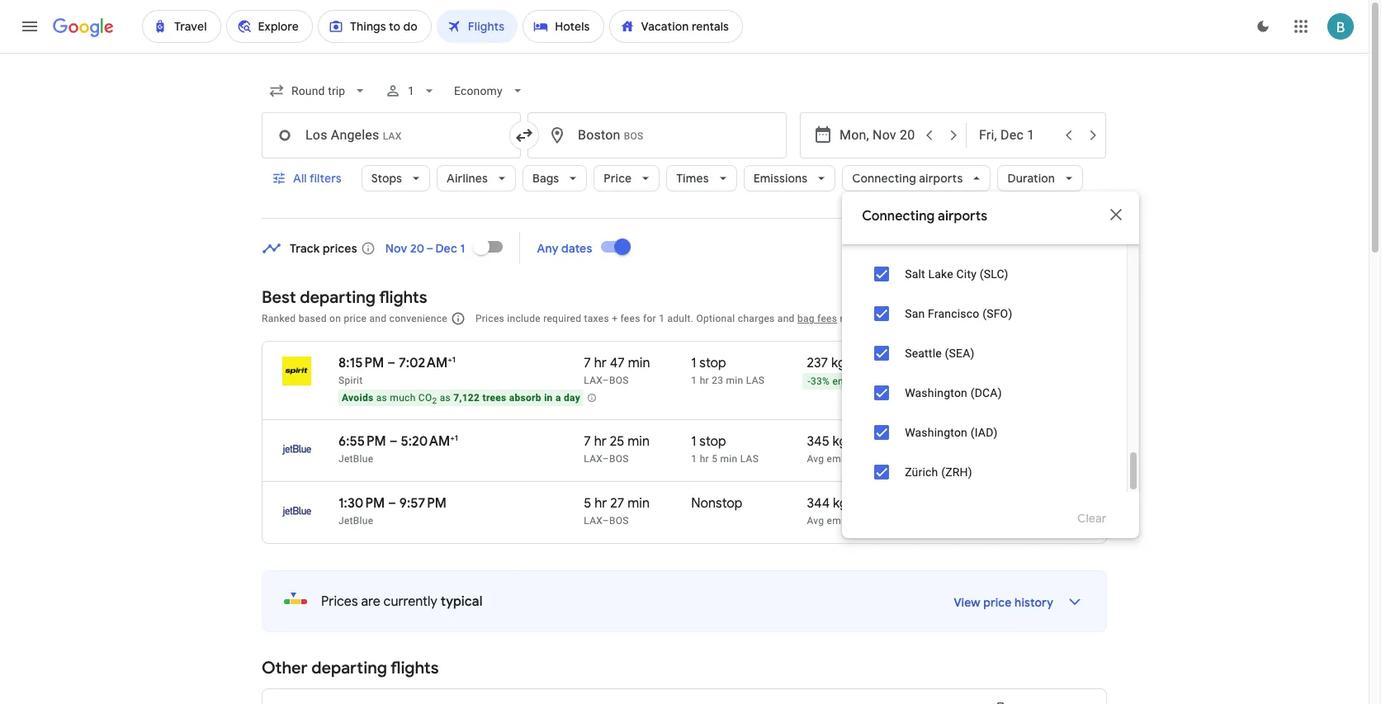 Task type: locate. For each thing, give the bounding box(es) containing it.
co inside 345 kg co 2
[[851, 434, 871, 450]]

flights up convenience
[[379, 287, 428, 308]]

track
[[290, 241, 320, 256]]

1 inside popup button
[[408, 84, 415, 97]]

2 for 7 hr 47 min
[[870, 360, 876, 374]]

bos inside 7 hr 47 min lax – bos
[[610, 375, 629, 387]]

1 vertical spatial flights
[[391, 658, 439, 679]]

0 horizontal spatial as
[[376, 392, 387, 404]]

0 vertical spatial avg
[[807, 454, 825, 465]]

+ for 7 hr 47 min
[[448, 354, 452, 365]]

stop
[[700, 355, 727, 372], [700, 434, 727, 450]]

1 stop from the top
[[700, 355, 727, 372]]

0 vertical spatial departing
[[300, 287, 376, 308]]

0 vertical spatial kg
[[832, 355, 846, 372]]

min inside 5 hr 27 min lax – bos
[[628, 496, 650, 512]]

1 vertical spatial connecting
[[862, 208, 935, 225]]

las for 345
[[741, 453, 759, 465]]

0 vertical spatial 7
[[584, 355, 591, 372]]

2 up avg emissions
[[871, 439, 877, 453]]

0 horizontal spatial fees
[[621, 313, 641, 325]]

bos for 47
[[610, 375, 629, 387]]

2 vertical spatial lax
[[584, 515, 603, 527]]

based
[[299, 313, 327, 325]]

co up -33% emissions
[[849, 355, 870, 372]]

1 stop flight. element for 7 hr 25 min
[[692, 434, 727, 453]]

stop up 23 on the bottom right of page
[[700, 355, 727, 372]]

1 horizontal spatial fees
[[818, 313, 838, 325]]

lax inside 7 hr 25 min lax – bos
[[584, 453, 603, 465]]

departing
[[300, 287, 376, 308], [312, 658, 387, 679]]

times
[[677, 171, 709, 186]]

1 vertical spatial kg
[[833, 434, 848, 450]]

washington down seattle (sea)
[[905, 387, 968, 400]]

7 hr 25 min lax – bos
[[584, 434, 650, 465]]

connecting airports button
[[843, 159, 992, 198]]

1 horizontal spatial prices
[[476, 313, 505, 325]]

stop inside 1 stop 1 hr 23 min las
[[700, 355, 727, 372]]

2 fees from the left
[[818, 313, 838, 325]]

1 stop 1 hr 5 min las
[[692, 434, 759, 465]]

hr inside 7 hr 25 min lax – bos
[[594, 434, 607, 450]]

fees right bag
[[818, 313, 838, 325]]

min up the nonstop in the bottom of the page
[[721, 453, 738, 465]]

0 vertical spatial price
[[604, 171, 632, 186]]

date grid button
[[871, 232, 978, 262]]

5 up the nonstop in the bottom of the page
[[712, 453, 718, 465]]

lax down total duration 7 hr 25 min. "element"
[[584, 453, 603, 465]]

min for 7 hr 25 min
[[628, 434, 650, 450]]

1 washington from the top
[[905, 387, 968, 400]]

emissions down 345 kg co 2 at the bottom of page
[[827, 454, 875, 465]]

2
[[870, 360, 876, 374], [432, 397, 437, 406], [871, 439, 877, 453]]

2 avg from the top
[[807, 516, 825, 527]]

hr left 27
[[595, 496, 607, 512]]

1 vertical spatial lax
[[584, 453, 603, 465]]

min for 5 hr 27 min
[[628, 496, 650, 512]]

Departure time: 6:55 PM. text field
[[339, 434, 386, 450]]

min inside 7 hr 47 min lax – bos
[[628, 355, 651, 372]]

stop inside 1 stop 1 hr 5 min las
[[700, 434, 727, 450]]

2 vertical spatial emissions
[[827, 516, 875, 527]]

+ for 7 hr 25 min
[[450, 433, 455, 444]]

1 and from the left
[[370, 313, 387, 325]]

1 stop flight. element
[[692, 355, 727, 374], [692, 434, 727, 453]]

price inside button
[[1028, 240, 1056, 254]]

airports
[[920, 171, 963, 186], [938, 208, 988, 225]]

main menu image
[[20, 17, 40, 36]]

5 left 27
[[584, 496, 592, 512]]

main content
[[262, 227, 1108, 705]]

best
[[262, 287, 296, 308]]

1 vertical spatial bos
[[610, 453, 629, 465]]

spirit
[[339, 375, 363, 387]]

2 right much
[[432, 397, 437, 406]]

lax inside 7 hr 47 min lax – bos
[[584, 375, 603, 387]]

2 vertical spatial kg
[[833, 496, 848, 512]]

main content containing best departing flights
[[262, 227, 1108, 705]]

20 – dec
[[410, 241, 458, 256]]

las inside 1 stop 1 hr 23 min las
[[747, 375, 765, 387]]

ranked
[[262, 313, 296, 325]]

connecting airports inside popup button
[[853, 171, 963, 186]]

nov 20 – dec 1
[[386, 241, 465, 256]]

min right the 25
[[628, 434, 650, 450]]

2 up -33% emissions
[[870, 360, 876, 374]]

stop up layover (1 of 1) is a 1 hr 5 min layover at harry reid international airport in las vegas. element
[[700, 434, 727, 450]]

345
[[807, 434, 830, 450]]

emissions
[[833, 376, 880, 388], [827, 454, 875, 465], [827, 516, 875, 527]]

min right 23 on the bottom right of page
[[727, 375, 744, 387]]

lax inside 5 hr 27 min lax – bos
[[584, 515, 603, 527]]

airports up date grid
[[920, 171, 963, 186]]

prices include required taxes + fees for 1 adult. optional charges and bag fees may apply. passenger assistance
[[476, 313, 994, 325]]

swap origin and destination. image
[[515, 126, 534, 145]]

kg right 344
[[833, 496, 848, 512]]

jetblue down 1:30 pm
[[339, 515, 374, 527]]

1 1 stop flight. element from the top
[[692, 355, 727, 374]]

1 jetblue from the top
[[339, 453, 374, 465]]

1 inside find the best price region
[[461, 241, 465, 256]]

1 avg from the top
[[807, 454, 825, 465]]

bag fees button
[[798, 313, 838, 325]]

0 vertical spatial flights
[[379, 287, 428, 308]]

lax for 7 hr 25 min
[[584, 453, 603, 465]]

1 lax from the top
[[584, 375, 603, 387]]

0 vertical spatial stop
[[700, 355, 727, 372]]

2 jetblue from the top
[[339, 515, 374, 527]]

price right bags popup button
[[604, 171, 632, 186]]

7 left "47" on the bottom left
[[584, 355, 591, 372]]

+ inside 6:55 pm – 5:20 am + 1
[[450, 433, 455, 444]]

2 inside 345 kg co 2
[[871, 439, 877, 453]]

are
[[361, 594, 381, 610]]

duration
[[1008, 171, 1056, 186]]

hr inside 7 hr 47 min lax – bos
[[594, 355, 607, 372]]

-33% emissions
[[808, 376, 880, 388]]

237
[[807, 355, 829, 372]]

date grid
[[914, 240, 965, 254]]

hr inside 1 stop 1 hr 23 min las
[[700, 375, 709, 387]]

and left bag
[[778, 313, 795, 325]]

1 vertical spatial washington
[[905, 426, 968, 439]]

Arrival time: 5:20 AM on  Tuesday, November 21. text field
[[401, 433, 458, 450]]

avg
[[807, 454, 825, 465], [807, 516, 825, 527]]

connecting up date grid button
[[862, 208, 935, 225]]

3 lax from the top
[[584, 515, 603, 527]]

–
[[388, 355, 396, 372], [603, 375, 610, 387], [390, 434, 398, 450], [603, 453, 610, 465], [388, 496, 396, 512], [603, 515, 610, 527]]

– inside 6:55 pm – 5:20 am + 1
[[390, 434, 398, 450]]

0 vertical spatial 2
[[870, 360, 876, 374]]

price
[[604, 171, 632, 186], [1028, 240, 1056, 254]]

1
[[408, 84, 415, 97], [461, 241, 465, 256], [659, 313, 665, 325], [452, 354, 456, 365], [692, 355, 697, 372], [692, 375, 697, 387], [455, 433, 458, 444], [692, 434, 697, 450], [692, 453, 697, 465]]

+ up avoids as much co 2 as 7,122 trees absorb in a day
[[448, 354, 452, 365]]

emissions down 237 kg co 2
[[833, 376, 880, 388]]

connecting
[[853, 171, 917, 186], [862, 208, 935, 225]]

0 vertical spatial jetblue
[[339, 453, 374, 465]]

any
[[537, 241, 559, 256]]

237 kg co 2
[[807, 355, 876, 374]]

min right 27
[[628, 496, 650, 512]]

lax down 'total duration 5 hr 27 min.' element
[[584, 515, 603, 527]]

1 stop flight. element up 23 on the bottom right of page
[[692, 355, 727, 374]]

+ inside 8:15 pm – 7:02 am + 1
[[448, 354, 452, 365]]

– right 1:30 pm
[[388, 496, 396, 512]]

min inside 1 stop 1 hr 23 min las
[[727, 375, 744, 387]]

much
[[390, 392, 416, 404]]

0 vertical spatial washington
[[905, 387, 968, 400]]

kg up avg emissions
[[833, 434, 848, 450]]

las up the nonstop in the bottom of the page
[[741, 453, 759, 465]]

2 as from the left
[[440, 392, 451, 404]]

1 vertical spatial 1 stop flight. element
[[692, 434, 727, 453]]

currently
[[384, 594, 438, 610]]

trees
[[483, 392, 507, 404]]

all filters
[[293, 171, 342, 186]]

price right on
[[344, 313, 367, 325]]

1 button
[[379, 71, 445, 111]]

1 vertical spatial price
[[1028, 240, 1056, 254]]

prices right the learn more about ranking 'icon'
[[476, 313, 505, 325]]

1 horizontal spatial price
[[984, 596, 1012, 610]]

1 vertical spatial 5
[[584, 496, 592, 512]]

2 1 stop flight. element from the top
[[692, 434, 727, 453]]

0 vertical spatial 5
[[712, 453, 718, 465]]

price left graph
[[1028, 240, 1056, 254]]

5
[[712, 453, 718, 465], [584, 496, 592, 512]]

2 bos from the top
[[610, 453, 629, 465]]

0 vertical spatial bos
[[610, 375, 629, 387]]

2 lax from the top
[[584, 453, 603, 465]]

0 vertical spatial 1 stop flight. element
[[692, 355, 727, 374]]

bos for 27
[[610, 515, 629, 527]]

kg up -33% emissions
[[832, 355, 846, 372]]

– right 8:15 pm text field
[[388, 355, 396, 372]]

2 inside 237 kg co 2
[[870, 360, 876, 374]]

1 7 from the top
[[584, 355, 591, 372]]

kg for 345
[[833, 434, 848, 450]]

nonstop flight. element
[[692, 496, 743, 515]]

departing up on
[[300, 287, 376, 308]]

co inside 237 kg co 2
[[849, 355, 870, 372]]

for
[[643, 313, 657, 325]]

taxes
[[584, 313, 609, 325]]

this price for this flight doesn't include overhead bin access. if you need a carry-on bag, use the bags filter to update prices. image
[[995, 432, 1015, 451]]

None search field
[[262, 0, 1140, 539]]

1 vertical spatial las
[[741, 453, 759, 465]]

flights down currently
[[391, 658, 439, 679]]

– inside 8:15 pm – 7:02 am + 1
[[388, 355, 396, 372]]

connecting airports down departure 'text field'
[[853, 171, 963, 186]]

– down 'total duration 5 hr 27 min.' element
[[603, 515, 610, 527]]

co inside 344 kg co avg emissions
[[851, 496, 872, 512]]

2 and from the left
[[778, 313, 795, 325]]

0 horizontal spatial price
[[344, 313, 367, 325]]

prices for prices are currently typical
[[321, 594, 358, 610]]

7 left the 25
[[584, 434, 591, 450]]

1 vertical spatial avg
[[807, 516, 825, 527]]

min right "47" on the bottom left
[[628, 355, 651, 372]]

prices
[[476, 313, 505, 325], [321, 594, 358, 610]]

las
[[747, 375, 765, 387], [741, 453, 759, 465]]

kg
[[832, 355, 846, 372], [833, 434, 848, 450], [833, 496, 848, 512]]

bos down "47" on the bottom left
[[610, 375, 629, 387]]

other departing flights
[[262, 658, 439, 679]]

– inside 7 hr 25 min lax – bos
[[603, 453, 610, 465]]

Return text field
[[980, 113, 1056, 158]]

jetblue down 6:55 pm
[[339, 453, 374, 465]]

0 vertical spatial prices
[[476, 313, 505, 325]]

3 bos from the top
[[610, 515, 629, 527]]

1 vertical spatial airports
[[938, 208, 988, 225]]

– down total duration 7 hr 25 min. "element"
[[603, 453, 610, 465]]

0 horizontal spatial prices
[[321, 594, 358, 610]]

bos inside 5 hr 27 min lax – bos
[[610, 515, 629, 527]]

optional
[[697, 313, 736, 325]]

hr left "47" on the bottom left
[[594, 355, 607, 372]]

5:20 am
[[401, 434, 450, 450]]

7 hr 47 min lax – bos
[[584, 355, 651, 387]]

prices left are
[[321, 594, 358, 610]]

0 vertical spatial lax
[[584, 375, 603, 387]]

fees left for
[[621, 313, 641, 325]]

0 horizontal spatial 5
[[584, 496, 592, 512]]

connecting airports up date grid button
[[862, 208, 988, 225]]

and
[[370, 313, 387, 325], [778, 313, 795, 325]]

stop for 7 hr 25 min
[[700, 434, 727, 450]]

jetblue inside 1:30 pm – 9:57 pm jetblue
[[339, 515, 374, 527]]

washington for washington (dca)
[[905, 387, 968, 400]]

0 vertical spatial airports
[[920, 171, 963, 186]]

all
[[293, 171, 307, 186]]

– right 6:55 pm text field
[[390, 434, 398, 450]]

0 vertical spatial +
[[612, 313, 618, 325]]

emissions
[[754, 171, 808, 186]]

hr up the nonstop in the bottom of the page
[[700, 453, 709, 465]]

2 washington from the top
[[905, 426, 968, 439]]

47
[[610, 355, 625, 372]]

+ right taxes
[[612, 313, 618, 325]]

kg inside 345 kg co 2
[[833, 434, 848, 450]]

23
[[712, 375, 724, 387]]

1 stop flight. element for 7 hr 47 min
[[692, 355, 727, 374]]

1 horizontal spatial as
[[440, 392, 451, 404]]

0 vertical spatial emissions
[[833, 376, 880, 388]]

1 vertical spatial 2
[[432, 397, 437, 406]]

0 horizontal spatial and
[[370, 313, 387, 325]]

co right 344
[[851, 496, 872, 512]]

2 vertical spatial bos
[[610, 515, 629, 527]]

as left much
[[376, 392, 387, 404]]

1 vertical spatial departing
[[312, 658, 387, 679]]

avg down 345
[[807, 454, 825, 465]]

layover (1 of 1) is a 1 hr 5 min layover at harry reid international airport in las vegas. element
[[692, 453, 799, 466]]

0 vertical spatial las
[[747, 375, 765, 387]]

hr inside 5 hr 27 min lax – bos
[[595, 496, 607, 512]]

co for 345
[[851, 434, 871, 450]]

min
[[628, 355, 651, 372], [727, 375, 744, 387], [628, 434, 650, 450], [721, 453, 738, 465], [628, 496, 650, 512]]

1 horizontal spatial and
[[778, 313, 795, 325]]

emissions down 344
[[827, 516, 875, 527]]

0 vertical spatial connecting
[[853, 171, 917, 186]]

washington for washington (iad)
[[905, 426, 968, 439]]

lax up avoids as much co2 as 7122 trees absorb in a day. learn more about this calculation. image
[[584, 375, 603, 387]]

airports up 'grid'
[[938, 208, 988, 225]]

best departing flights
[[262, 287, 428, 308]]

2 stop from the top
[[700, 434, 727, 450]]

bos down the 25
[[610, 453, 629, 465]]

view price history
[[954, 596, 1054, 610]]

344 kg co avg emissions
[[807, 496, 875, 527]]

1 vertical spatial 7
[[584, 434, 591, 450]]

1 vertical spatial +
[[448, 354, 452, 365]]

1 vertical spatial connecting airports
[[862, 208, 988, 225]]

7 inside 7 hr 47 min lax – bos
[[584, 355, 591, 372]]

connecting down departure 'text field'
[[853, 171, 917, 186]]

1 horizontal spatial price
[[1028, 240, 1056, 254]]

co up avg emissions
[[851, 434, 871, 450]]

1 bos from the top
[[610, 375, 629, 387]]

min inside 7 hr 25 min lax – bos
[[628, 434, 650, 450]]

avoids as much co 2 as 7,122 trees absorb in a day
[[342, 392, 581, 406]]

None field
[[262, 76, 375, 106], [448, 76, 533, 106], [262, 76, 375, 106], [448, 76, 533, 106]]

price inside popup button
[[604, 171, 632, 186]]

9:57 pm
[[400, 496, 447, 512]]

and down best departing flights
[[370, 313, 387, 325]]

round
[[996, 376, 1023, 387]]

+ down avoids as much co 2 as 7,122 trees absorb in a day
[[450, 433, 455, 444]]

avg down 344
[[807, 516, 825, 527]]

2 vertical spatial 2
[[871, 439, 877, 453]]

bos inside 7 hr 25 min lax – bos
[[610, 453, 629, 465]]

1 vertical spatial stop
[[700, 434, 727, 450]]

Arrival time: 7:02 AM on  Tuesday, November 21. text field
[[399, 354, 456, 372]]

co inside avoids as much co 2 as 7,122 trees absorb in a day
[[419, 392, 432, 404]]

as left 7,122
[[440, 392, 451, 404]]

las inside 1 stop 1 hr 5 min las
[[741, 453, 759, 465]]

+
[[612, 313, 618, 325], [448, 354, 452, 365], [450, 433, 455, 444]]

1 vertical spatial prices
[[321, 594, 358, 610]]

price for price graph
[[1028, 240, 1056, 254]]

– down total duration 7 hr 47 min. element
[[603, 375, 610, 387]]

washington (dca)
[[905, 387, 1003, 400]]

1 horizontal spatial 5
[[712, 453, 718, 465]]

Departure time: 1:30 PM. text field
[[339, 496, 385, 512]]

hr left 23 on the bottom right of page
[[700, 375, 709, 387]]

(iad)
[[971, 426, 998, 439]]

0 horizontal spatial price
[[604, 171, 632, 186]]

las right 23 on the bottom right of page
[[747, 375, 765, 387]]

price
[[344, 313, 367, 325], [984, 596, 1012, 610]]

5 hr 27 min lax – bos
[[584, 496, 650, 527]]

assistance
[[944, 313, 994, 325]]

2 7 from the top
[[584, 434, 591, 450]]

7 for 7 hr 25 min
[[584, 434, 591, 450]]

(sfo)
[[983, 307, 1013, 320]]

price right the view on the bottom
[[984, 596, 1012, 610]]

bos
[[610, 375, 629, 387], [610, 453, 629, 465], [610, 515, 629, 527]]

washington up zürich (zrh) at the bottom right of page
[[905, 426, 968, 439]]

kg inside 237 kg co 2
[[832, 355, 846, 372]]

departing right other
[[312, 658, 387, 679]]

7 inside 7 hr 25 min lax – bos
[[584, 434, 591, 450]]

apply.
[[863, 313, 890, 325]]

close dialog image
[[1107, 205, 1127, 225]]

stop for 7 hr 47 min
[[700, 355, 727, 372]]

2 vertical spatial +
[[450, 433, 455, 444]]

None text field
[[262, 112, 521, 159], [528, 112, 787, 159], [262, 112, 521, 159], [528, 112, 787, 159]]

1 vertical spatial jetblue
[[339, 515, 374, 527]]

1 vertical spatial price
[[984, 596, 1012, 610]]

co right much
[[419, 392, 432, 404]]

hr left the 25
[[594, 434, 607, 450]]

1 stop flight. element up the nonstop in the bottom of the page
[[692, 434, 727, 453]]

learn more about tracked prices image
[[361, 241, 376, 256]]

absorb
[[509, 392, 542, 404]]

bos down 27
[[610, 515, 629, 527]]

0 vertical spatial connecting airports
[[853, 171, 963, 186]]



Task type: vqa. For each thing, say whether or not it's contained in the screenshot.
Search by voice icon
no



Task type: describe. For each thing, give the bounding box(es) containing it.
7,122
[[454, 392, 480, 404]]

airports inside popup button
[[920, 171, 963, 186]]

las for 237
[[747, 375, 765, 387]]

price for price
[[604, 171, 632, 186]]

emissions inside 344 kg co avg emissions
[[827, 516, 875, 527]]

departing for other
[[312, 658, 387, 679]]

kg for 237
[[832, 355, 846, 372]]

2 inside avoids as much co 2 as 7,122 trees absorb in a day
[[432, 397, 437, 406]]

2 for 7 hr 25 min
[[871, 439, 877, 453]]

departing for best
[[300, 287, 376, 308]]

(slc)
[[980, 268, 1009, 281]]

hr for 7 hr 25 min
[[594, 434, 607, 450]]

6:55 pm – 5:20 am + 1
[[339, 433, 458, 450]]

convenience
[[390, 313, 448, 325]]

san francisco (sfo)
[[905, 307, 1013, 320]]

on
[[330, 313, 341, 325]]

8:15 pm
[[339, 355, 384, 372]]

connecting inside connecting airports popup button
[[853, 171, 917, 186]]

bags button
[[523, 159, 588, 198]]

Departure time: 8:15 PM. text field
[[339, 355, 384, 372]]

track prices
[[290, 241, 357, 256]]

none search field containing connecting airports
[[262, 0, 1140, 539]]

change appearance image
[[1244, 7, 1284, 46]]

(dca)
[[971, 387, 1003, 400]]

hr for 5 hr 27 min
[[595, 496, 607, 512]]

duration button
[[998, 159, 1084, 198]]

view
[[954, 596, 981, 610]]

salt lake city (slc)
[[905, 268, 1009, 281]]

trip
[[1025, 376, 1041, 387]]

loading results progress bar
[[0, 53, 1370, 56]]

washington (iad)
[[905, 426, 998, 439]]

ranked based on price and convenience
[[262, 313, 448, 325]]

grid
[[942, 240, 965, 254]]

co for 344
[[851, 496, 872, 512]]

avg emissions
[[807, 454, 875, 465]]

view price history image
[[1056, 582, 1095, 622]]

27
[[611, 496, 625, 512]]

adult.
[[668, 313, 694, 325]]

7 for 7 hr 47 min
[[584, 355, 591, 372]]

1 vertical spatial emissions
[[827, 454, 875, 465]]

charges
[[738, 313, 775, 325]]

co for 237
[[849, 355, 870, 372]]

-
[[808, 376, 811, 388]]

lax for 7 hr 47 min
[[584, 375, 603, 387]]

345 kg co 2
[[807, 434, 877, 453]]

hr for 7 hr 47 min
[[594, 355, 607, 372]]

lax for 5 hr 27 min
[[584, 515, 603, 527]]

typical
[[441, 594, 483, 610]]

leaves los angeles international airport at 1:30 pm on monday, november 20 and arrives at boston logan international airport at 9:57 pm on monday, november 20. element
[[339, 496, 447, 512]]

total duration 5 hr 27 min. element
[[584, 496, 692, 515]]

history
[[1015, 596, 1054, 610]]

may
[[840, 313, 860, 325]]

kg inside 344 kg co avg emissions
[[833, 496, 848, 512]]

passenger assistance button
[[893, 313, 994, 325]]

total duration 7 hr 25 min. element
[[584, 434, 692, 453]]

1:30 pm
[[339, 496, 385, 512]]

salt
[[905, 268, 926, 281]]

find the best price region
[[262, 227, 1108, 275]]

1 inside 8:15 pm – 7:02 am + 1
[[452, 354, 456, 365]]

airlines button
[[437, 159, 516, 198]]

passenger
[[893, 313, 941, 325]]

(zrh)
[[942, 466, 973, 479]]

required
[[544, 313, 582, 325]]

Arrival time: 9:57 PM. text field
[[400, 496, 447, 512]]

prices are currently typical
[[321, 594, 483, 610]]

date
[[914, 240, 940, 254]]

emissions button
[[744, 159, 836, 198]]

seattle
[[905, 347, 942, 360]]

all filters button
[[262, 159, 355, 198]]

flights for other departing flights
[[391, 658, 439, 679]]

prices
[[323, 241, 357, 256]]

1:30 pm – 9:57 pm jetblue
[[339, 496, 447, 527]]

flights for best departing flights
[[379, 287, 428, 308]]

5 inside 5 hr 27 min lax – bos
[[584, 496, 592, 512]]

0 vertical spatial price
[[344, 313, 367, 325]]

zürich (zrh)
[[905, 466, 973, 479]]

avoids as much co2 as 7122 trees absorb in a day. learn more about this calculation. image
[[587, 393, 597, 403]]

– inside 1:30 pm – 9:57 pm jetblue
[[388, 496, 396, 512]]

nov
[[386, 241, 408, 256]]

– inside 5 hr 27 min lax – bos
[[603, 515, 610, 527]]

day
[[564, 392, 581, 404]]

other
[[262, 658, 308, 679]]

prices for prices include required taxes + fees for 1 adult. optional charges and bag fees may apply. passenger assistance
[[476, 313, 505, 325]]

8:15 pm – 7:02 am + 1
[[339, 354, 456, 372]]

min inside 1 stop 1 hr 5 min las
[[721, 453, 738, 465]]

1 inside 6:55 pm – 5:20 am + 1
[[455, 433, 458, 444]]

7:02 am
[[399, 355, 448, 372]]

avg inside 344 kg co avg emissions
[[807, 516, 825, 527]]

(sea)
[[945, 347, 975, 360]]

dates
[[562, 241, 593, 256]]

344
[[807, 496, 830, 512]]

1 as from the left
[[376, 392, 387, 404]]

Departure text field
[[840, 113, 916, 158]]

graph
[[1059, 240, 1091, 254]]

– inside 7 hr 47 min lax – bos
[[603, 375, 610, 387]]

bos for 25
[[610, 453, 629, 465]]

any dates
[[537, 241, 593, 256]]

in
[[544, 392, 553, 404]]

price button
[[594, 159, 660, 198]]

include
[[507, 313, 541, 325]]

airlines
[[447, 171, 488, 186]]

min for 7 hr 47 min
[[628, 355, 651, 372]]

1 fees from the left
[[621, 313, 641, 325]]

total duration 7 hr 47 min. element
[[584, 355, 692, 374]]

6:55 pm
[[339, 434, 386, 450]]

hr inside 1 stop 1 hr 5 min las
[[700, 453, 709, 465]]

5 inside 1 stop 1 hr 5 min las
[[712, 453, 718, 465]]

learn more about ranking image
[[451, 311, 466, 326]]

leaves los angeles international airport at 8:15 pm on monday, november 20 and arrives at boston logan international airport at 7:02 am on tuesday, november 21. element
[[339, 354, 456, 372]]

stops
[[371, 171, 402, 186]]

leaves los angeles international airport at 6:55 pm on monday, november 20 and arrives at boston logan international airport at 5:20 am on tuesday, november 21. element
[[339, 433, 458, 450]]

bags
[[533, 171, 560, 186]]

san
[[905, 307, 925, 320]]

33%
[[811, 376, 830, 388]]

layover (1 of 1) is a 1 hr 23 min layover at harry reid international airport in las vegas. element
[[692, 374, 799, 387]]

price graph button
[[985, 232, 1104, 262]]

stops button
[[362, 159, 430, 198]]



